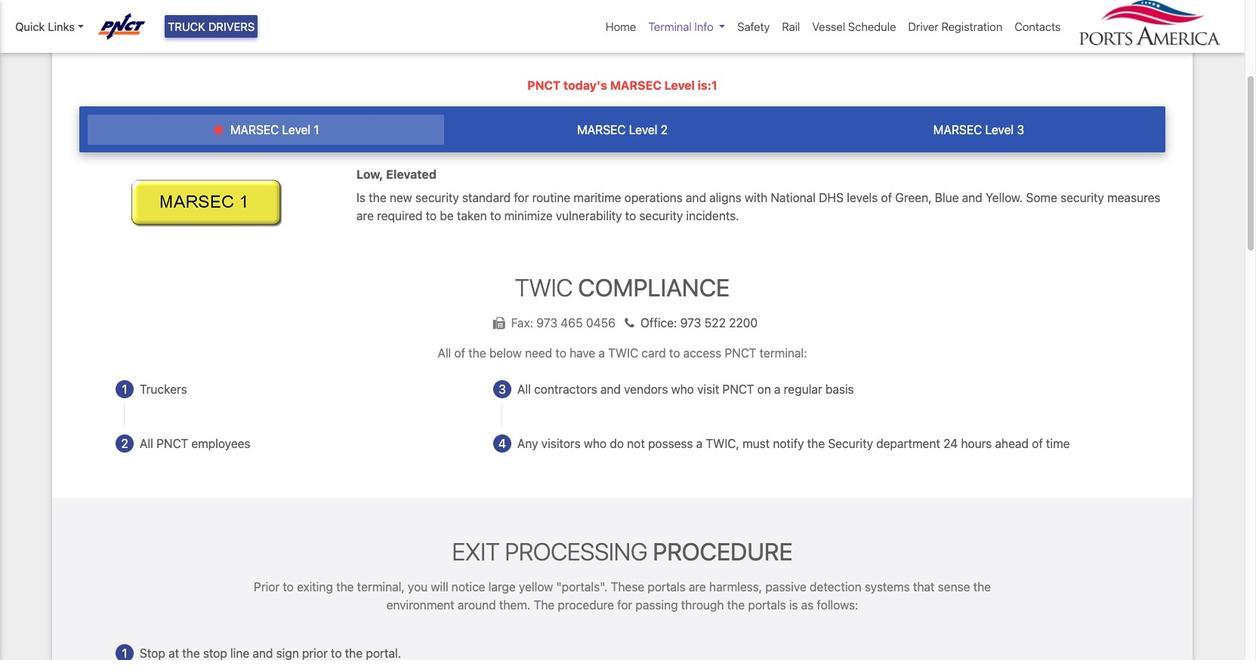 Task type: locate. For each thing, give the bounding box(es) containing it.
elevated
[[386, 168, 436, 182]]

who
[[671, 383, 694, 396], [584, 437, 607, 451]]

1 horizontal spatial security
[[828, 437, 873, 451]]

standard
[[462, 191, 511, 204]]

green,
[[895, 191, 932, 204]]

new
[[390, 191, 412, 204]]

driver registration
[[908, 20, 1003, 33]]

0 horizontal spatial portals
[[648, 581, 686, 595]]

all pnct employees
[[140, 437, 250, 451]]

is
[[356, 191, 366, 204]]

973 right fax:
[[536, 316, 557, 330]]

1 horizontal spatial a
[[696, 437, 702, 451]]

the right sense
[[973, 581, 991, 595]]

operations
[[624, 191, 683, 204]]

links
[[48, 20, 75, 33]]

0 horizontal spatial who
[[584, 437, 607, 451]]

1 vertical spatial of
[[454, 347, 465, 360]]

level for marsec level 2
[[629, 123, 657, 137]]

and right blue
[[962, 191, 982, 204]]

2 vertical spatial all
[[140, 437, 153, 451]]

basis
[[825, 383, 854, 396]]

phone image
[[619, 317, 640, 329]]

0 horizontal spatial security
[[516, 23, 625, 52]]

0 vertical spatial 3
[[1017, 123, 1024, 137]]

to left be
[[426, 209, 437, 222]]

security down operations at top
[[639, 209, 683, 222]]

terminal,
[[357, 581, 405, 595]]

sense
[[938, 581, 970, 595]]

to inside prior to exiting the terminal, you will notice large yellow "portals". these portals are harmless, passive detection systems that sense the environment around them. the procedure for passing through the portals is as follows:
[[283, 581, 294, 595]]

vendors
[[624, 383, 668, 396]]

marsec for marsec level 1
[[230, 123, 279, 137]]

all for all of the below need to have a twic card to access pnct terminal:
[[438, 347, 451, 360]]

0 vertical spatial of
[[881, 191, 892, 204]]

portals up passing
[[648, 581, 686, 595]]

fax:
[[511, 316, 533, 330]]

0 vertical spatial 2
[[661, 123, 668, 137]]

for inside prior to exiting the terminal, you will notice large yellow "portals". these portals are harmless, passive detection systems that sense the environment around them. the procedure for passing through the portals is as follows:
[[617, 599, 632, 613]]

passive
[[765, 581, 806, 595]]

detection
[[810, 581, 861, 595]]

vessel schedule link
[[806, 12, 902, 41]]

1 973 from the left
[[536, 316, 557, 330]]

1 vertical spatial for
[[617, 599, 632, 613]]

0 horizontal spatial for
[[514, 191, 529, 204]]

1 horizontal spatial of
[[881, 191, 892, 204]]

all of the below need to have a twic card to access pnct terminal:
[[438, 347, 807, 360]]

0 horizontal spatial 3
[[499, 383, 506, 396]]

need
[[525, 347, 552, 360]]

notify
[[773, 437, 804, 451]]

all
[[438, 347, 451, 360], [517, 383, 531, 396], [140, 437, 153, 451]]

0 vertical spatial twic
[[515, 273, 573, 302]]

973 for office:
[[680, 316, 701, 330]]

tab list containing marsec level 1
[[79, 106, 1165, 153]]

twic
[[515, 273, 573, 302], [608, 347, 638, 360]]

do
[[610, 437, 624, 451]]

driver
[[908, 20, 939, 33]]

safety link
[[731, 12, 776, 41]]

3 inside 'tab list'
[[1017, 123, 1024, 137]]

973 left the 522 at top right
[[680, 316, 701, 330]]

2 vertical spatial a
[[696, 437, 702, 451]]

1 vertical spatial a
[[774, 383, 781, 396]]

for inside is the new security standard for routine maritime operations and aligns with national dhs levels of green, blue and yellow. some security measures are required to be taken to minimize vulnerability to security incidents.
[[514, 191, 529, 204]]

exiting
[[297, 581, 333, 595]]

1 vertical spatial 3
[[499, 383, 506, 396]]

1 vertical spatial twic
[[608, 347, 638, 360]]

pnct
[[527, 79, 560, 92], [725, 347, 756, 360], [722, 383, 754, 396], [156, 437, 188, 451]]

on
[[757, 383, 771, 396]]

0 vertical spatial who
[[671, 383, 694, 396]]

all down truckers
[[140, 437, 153, 451]]

of inside is the new security standard for routine maritime operations and aligns with national dhs levels of green, blue and yellow. some security measures are required to be taken to minimize vulnerability to security incidents.
[[881, 191, 892, 204]]

prior
[[254, 581, 280, 595]]

are
[[356, 209, 374, 222], [689, 581, 706, 595]]

marsec
[[610, 79, 662, 92], [230, 123, 279, 137], [577, 123, 626, 137], [933, 123, 982, 137]]

1 horizontal spatial 973
[[680, 316, 701, 330]]

1 horizontal spatial 3
[[1017, 123, 1024, 137]]

of left below
[[454, 347, 465, 360]]

twic up fax: 973 465 0456
[[515, 273, 573, 302]]

twic left card
[[608, 347, 638, 360]]

taken
[[457, 209, 487, 222]]

these
[[611, 581, 644, 595]]

who left do
[[584, 437, 607, 451]]

0 horizontal spatial 1
[[122, 383, 127, 396]]

low, elevated
[[356, 168, 436, 182]]

0 horizontal spatial levels
[[630, 23, 714, 52]]

contractors
[[534, 383, 597, 396]]

465
[[561, 316, 583, 330]]

yellow.
[[986, 191, 1023, 204]]

1 horizontal spatial all
[[438, 347, 451, 360]]

that
[[913, 581, 935, 595]]

ahead
[[995, 437, 1029, 451]]

level
[[664, 79, 695, 92], [282, 123, 311, 137], [629, 123, 657, 137], [985, 123, 1014, 137]]

and up incidents.
[[686, 191, 706, 204]]

registration
[[941, 20, 1003, 33]]

pnct down 2200
[[725, 347, 756, 360]]

to right the prior
[[283, 581, 294, 595]]

of left green,
[[881, 191, 892, 204]]

is
[[789, 599, 798, 613]]

a left twic,
[[696, 437, 702, 451]]

2 horizontal spatial a
[[774, 383, 781, 396]]

and left vendors
[[600, 383, 621, 396]]

1 horizontal spatial levels
[[847, 191, 878, 204]]

department
[[876, 437, 940, 451]]

1 horizontal spatial who
[[671, 383, 694, 396]]

notice
[[451, 581, 485, 595]]

portals down passive
[[748, 599, 786, 613]]

incidents.
[[686, 209, 739, 222]]

pnct today's marsec level is:1
[[527, 79, 717, 92]]

1 vertical spatial 2
[[121, 437, 128, 451]]

driver registration link
[[902, 12, 1009, 41]]

2 973 from the left
[[680, 316, 701, 330]]

1 horizontal spatial are
[[689, 581, 706, 595]]

1 vertical spatial security
[[828, 437, 873, 451]]

of left time on the right of the page
[[1032, 437, 1043, 451]]

explained
[[719, 23, 841, 52]]

blue
[[935, 191, 959, 204]]

3 up yellow.
[[1017, 123, 1024, 137]]

access
[[683, 347, 721, 360]]

security up today's
[[516, 23, 625, 52]]

any
[[517, 437, 538, 451]]

0 vertical spatial all
[[438, 347, 451, 360]]

follows:
[[817, 599, 858, 613]]

2 horizontal spatial all
[[517, 383, 531, 396]]

for up the minimize
[[514, 191, 529, 204]]

522
[[704, 316, 726, 330]]

0 vertical spatial 1
[[314, 123, 319, 137]]

security up be
[[415, 191, 459, 204]]

are down the is
[[356, 209, 374, 222]]

the right the exiting on the bottom of page
[[336, 581, 354, 595]]

1 inside 'tab list'
[[314, 123, 319, 137]]

1 horizontal spatial 1
[[314, 123, 319, 137]]

portals
[[648, 581, 686, 595], [748, 599, 786, 613]]

have
[[570, 347, 595, 360]]

0 vertical spatial for
[[514, 191, 529, 204]]

1 horizontal spatial security
[[639, 209, 683, 222]]

1 horizontal spatial for
[[617, 599, 632, 613]]

1 vertical spatial levels
[[847, 191, 878, 204]]

will
[[431, 581, 448, 595]]

the down harmless,
[[727, 599, 745, 613]]

3
[[1017, 123, 1024, 137], [499, 383, 506, 396]]

0 horizontal spatial are
[[356, 209, 374, 222]]

harmless,
[[709, 581, 762, 595]]

rail link
[[776, 12, 806, 41]]

marsec level 1 link
[[88, 115, 444, 145]]

1 vertical spatial portals
[[748, 599, 786, 613]]

a
[[599, 347, 605, 360], [774, 383, 781, 396], [696, 437, 702, 451]]

the right the is
[[369, 191, 386, 204]]

all down need
[[517, 383, 531, 396]]

0 vertical spatial are
[[356, 209, 374, 222]]

0 horizontal spatial 973
[[536, 316, 557, 330]]

security down basis
[[828, 437, 873, 451]]

0 horizontal spatial all
[[140, 437, 153, 451]]

2 left all pnct employees
[[121, 437, 128, 451]]

security
[[516, 23, 625, 52], [828, 437, 873, 451]]

truckers
[[140, 383, 187, 396]]

a right on
[[774, 383, 781, 396]]

1 horizontal spatial twic
[[608, 347, 638, 360]]

1 vertical spatial who
[[584, 437, 607, 451]]

a right have
[[599, 347, 605, 360]]

tab list
[[79, 106, 1165, 153]]

2 down pnct today's marsec level is:1 in the top of the page
[[661, 123, 668, 137]]

security right some on the top of page
[[1060, 191, 1104, 204]]

0 vertical spatial portals
[[648, 581, 686, 595]]

1 vertical spatial are
[[689, 581, 706, 595]]

the inside is the new security standard for routine maritime operations and aligns with national dhs levels of green, blue and yellow. some security measures are required to be taken to minimize vulnerability to security incidents.
[[369, 191, 386, 204]]

low,
[[356, 168, 383, 182]]

3 down below
[[499, 383, 506, 396]]

for down these
[[617, 599, 632, 613]]

are up through
[[689, 581, 706, 595]]

1 horizontal spatial and
[[686, 191, 706, 204]]

who left visit
[[671, 383, 694, 396]]

all for all pnct employees
[[140, 437, 153, 451]]

truck drivers
[[168, 20, 255, 33]]

any visitors who do not possess a twic, must notify the security department 24 hours ahead of time
[[517, 437, 1070, 451]]

for
[[514, 191, 529, 204], [617, 599, 632, 613]]

exit
[[452, 538, 500, 566]]

national
[[771, 191, 816, 204]]

0 vertical spatial a
[[599, 347, 605, 360]]

terminal
[[648, 20, 692, 33]]

to right card
[[669, 347, 680, 360]]

all left below
[[438, 347, 451, 360]]

2 vertical spatial of
[[1032, 437, 1043, 451]]

1 vertical spatial all
[[517, 383, 531, 396]]

the
[[369, 191, 386, 204], [468, 347, 486, 360], [807, 437, 825, 451], [336, 581, 354, 595], [973, 581, 991, 595], [727, 599, 745, 613]]

truck drivers link
[[165, 15, 258, 38]]



Task type: vqa. For each thing, say whether or not it's contained in the screenshot.
Rail LINK
yes



Task type: describe. For each thing, give the bounding box(es) containing it.
must
[[742, 437, 770, 451]]

rail
[[782, 20, 800, 33]]

are inside prior to exiting the terminal, you will notice large yellow "portals". these portals are harmless, passive detection systems that sense the environment around them. the procedure for passing through the portals is as follows:
[[689, 581, 706, 595]]

maritime
[[574, 191, 621, 204]]

them.
[[499, 599, 530, 613]]

level for marsec level 3
[[985, 123, 1014, 137]]

1 horizontal spatial 2
[[661, 123, 668, 137]]

0 horizontal spatial of
[[454, 347, 465, 360]]

0 horizontal spatial twic
[[515, 273, 573, 302]]

some
[[1026, 191, 1057, 204]]

schedule
[[848, 20, 896, 33]]

not
[[627, 437, 645, 451]]

card
[[642, 347, 666, 360]]

vessel schedule
[[812, 20, 896, 33]]

you
[[408, 581, 428, 595]]

truck
[[168, 20, 205, 33]]

prior to exiting the terminal, you will notice large yellow "portals". these portals are harmless, passive detection systems that sense the environment around them. the procedure for passing through the portals is as follows:
[[254, 581, 991, 613]]

pnct left today's
[[527, 79, 560, 92]]

2 horizontal spatial of
[[1032, 437, 1043, 451]]

drivers
[[208, 20, 255, 33]]

today's
[[563, 79, 607, 92]]

visitors
[[541, 437, 581, 451]]

exit processing procedure
[[452, 538, 793, 566]]

1 horizontal spatial portals
[[748, 599, 786, 613]]

minimize
[[504, 209, 553, 222]]

0 vertical spatial security
[[516, 23, 625, 52]]

0 horizontal spatial 2
[[121, 437, 128, 451]]

procedure
[[558, 599, 614, 613]]

2200
[[729, 316, 758, 330]]

office: 973 522 2200
[[640, 316, 758, 330]]

0 horizontal spatial security
[[415, 191, 459, 204]]

hours
[[961, 437, 992, 451]]

time
[[1046, 437, 1070, 451]]

maritime security levels explained
[[404, 23, 841, 52]]

level for marsec level 1
[[282, 123, 311, 137]]

vulnerability
[[556, 209, 622, 222]]

aligns
[[709, 191, 741, 204]]

marsec level 2
[[577, 123, 668, 137]]

measures
[[1107, 191, 1161, 204]]

through
[[681, 599, 724, 613]]

required
[[377, 209, 423, 222]]

environment
[[386, 599, 454, 613]]

large
[[488, 581, 516, 595]]

to down operations at top
[[625, 209, 636, 222]]

around
[[458, 599, 496, 613]]

pnct left on
[[722, 383, 754, 396]]

4
[[498, 437, 506, 451]]

marsec level 2 link
[[444, 115, 801, 145]]

terminal:
[[759, 347, 807, 360]]

marsec for marsec level 2
[[577, 123, 626, 137]]

is:1
[[698, 79, 717, 92]]

quick links
[[15, 20, 75, 33]]

24
[[943, 437, 958, 451]]

to left have
[[555, 347, 566, 360]]

all for all contractors and vendors who visit pnct on a regular basis
[[517, 383, 531, 396]]

below
[[489, 347, 522, 360]]

pnct left employees
[[156, 437, 188, 451]]

processing
[[505, 538, 648, 566]]

all contractors and vendors who visit pnct on a regular basis
[[517, 383, 854, 396]]

passing
[[636, 599, 678, 613]]

office:
[[640, 316, 677, 330]]

terminal info
[[648, 20, 714, 33]]

be
[[440, 209, 454, 222]]

terminal info link
[[642, 12, 731, 41]]

routine
[[532, 191, 570, 204]]

2 horizontal spatial and
[[962, 191, 982, 204]]

visit
[[697, 383, 719, 396]]

0456
[[586, 316, 616, 330]]

safety
[[737, 20, 770, 33]]

1 vertical spatial 1
[[122, 383, 127, 396]]

as
[[801, 599, 814, 613]]

0 horizontal spatial and
[[600, 383, 621, 396]]

procedure
[[653, 538, 793, 566]]

possess
[[648, 437, 693, 451]]

2 horizontal spatial security
[[1060, 191, 1104, 204]]

office: 973 522 2200 link
[[619, 316, 758, 330]]

info
[[694, 20, 714, 33]]

contacts link
[[1009, 12, 1067, 41]]

maritime
[[404, 23, 511, 52]]

the right notify
[[807, 437, 825, 451]]

the left below
[[468, 347, 486, 360]]

0 vertical spatial levels
[[630, 23, 714, 52]]

levels inside is the new security standard for routine maritime operations and aligns with national dhs levels of green, blue and yellow. some security measures are required to be taken to minimize vulnerability to security incidents.
[[847, 191, 878, 204]]

marsec level 3 link
[[801, 115, 1157, 145]]

with
[[745, 191, 767, 204]]

973 for fax:
[[536, 316, 557, 330]]

to down standard
[[490, 209, 501, 222]]

home
[[606, 20, 636, 33]]

contacts
[[1015, 20, 1061, 33]]

are inside is the new security standard for routine maritime operations and aligns with national dhs levels of green, blue and yellow. some security measures are required to be taken to minimize vulnerability to security incidents.
[[356, 209, 374, 222]]

marsec for marsec level 3
[[933, 123, 982, 137]]

is the new security standard for routine maritime operations and aligns with national dhs levels of green, blue and yellow. some security measures are required to be taken to minimize vulnerability to security incidents.
[[356, 191, 1161, 222]]

quick
[[15, 20, 45, 33]]

marsec level 1
[[227, 123, 319, 137]]

0 horizontal spatial a
[[599, 347, 605, 360]]

fax: 973 465 0456
[[511, 316, 619, 330]]

home link
[[600, 12, 642, 41]]

dhs
[[819, 191, 844, 204]]



